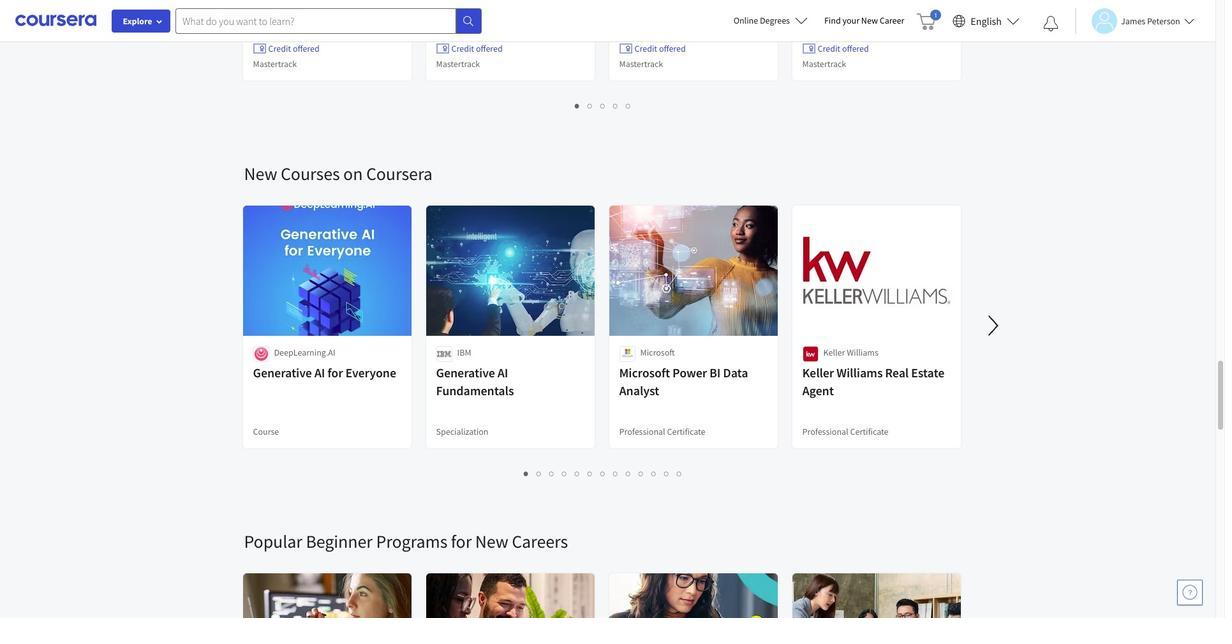 Task type: vqa. For each thing, say whether or not it's contained in the screenshot.
MasterTrack® within the 'Instructional Design MasterTrack® Certificate'
yes



Task type: describe. For each thing, give the bounding box(es) containing it.
certificado en gestión y políticas en salud pública mastertrack® certificate
[[803, 0, 942, 49]]

microsoft for microsoft
[[641, 347, 675, 358]]

offered for instructional design mastertrack® certificate
[[660, 43, 686, 54]]

specialization
[[436, 426, 489, 437]]

for inside "new courses on coursera carousel" 'element'
[[328, 365, 343, 381]]

6 button
[[584, 466, 597, 481]]

0 horizontal spatial en
[[852, 15, 865, 31]]

11
[[652, 467, 662, 480]]

deeplearning.ai image
[[253, 346, 269, 362]]

1 list from the top
[[244, 98, 963, 113]]

1 credit from the left
[[268, 43, 291, 54]]

credit for instructional design mastertrack® certificate
[[635, 43, 658, 54]]

microsoft power bi data analyst
[[620, 365, 749, 398]]

ibm image
[[436, 346, 452, 362]]

2 for bottom 2 button
[[537, 467, 542, 480]]

estate
[[912, 365, 945, 381]]

1 for rightmost 2 button
[[575, 100, 580, 112]]

find your new career
[[825, 15, 905, 26]]

ibm
[[457, 347, 472, 358]]

1 for bottom 2 button
[[524, 467, 529, 480]]

mastertrack for certificado en gestión y políticas en salud pública mastertrack® certificate
[[803, 58, 847, 70]]

popular beginner programs for new careers
[[244, 530, 568, 553]]

keller williams image
[[803, 346, 819, 362]]

4 for bottom 2 button 5 button
[[563, 467, 568, 480]]

1 button for rightmost 2 button
[[571, 98, 584, 113]]

keller williams real estate agent
[[803, 365, 945, 398]]

james peterson
[[1122, 15, 1181, 26]]

11 button
[[648, 466, 662, 481]]

williams for williams
[[847, 347, 879, 358]]

google project management: professional certificate by google, image
[[426, 573, 595, 618]]

design
[[692, 0, 728, 13]]

1 button for bottom 2 button
[[520, 466, 533, 481]]

professional certificate for agent
[[803, 426, 889, 437]]

5 for 5 button corresponding to rightmost 2 button
[[626, 100, 631, 112]]

1 vertical spatial for
[[451, 530, 472, 553]]

professional for analyst
[[620, 426, 666, 437]]

credit offered for instructional design mastertrack® certificate
[[635, 43, 686, 54]]

0 vertical spatial new
[[862, 15, 879, 26]]

peterson
[[1148, 15, 1181, 26]]

salud
[[868, 15, 899, 31]]

credit for construction engineering and management mastertrack® certificate
[[452, 43, 474, 54]]

your
[[843, 15, 860, 26]]

english button
[[948, 0, 1025, 42]]

instructional
[[620, 0, 689, 13]]

bi
[[710, 365, 721, 381]]

3 button for bottom 2 button
[[546, 466, 559, 481]]

1 offered from the left
[[293, 43, 320, 54]]

real
[[886, 365, 909, 381]]

5 button for rightmost 2 button
[[623, 98, 635, 113]]

coursera
[[366, 162, 433, 185]]

online
[[734, 15, 759, 26]]

12 button
[[661, 466, 675, 481]]

aws cloud technology consultant professional certificate by amazon web services, image
[[793, 573, 962, 618]]

james peterson button
[[1076, 8, 1195, 34]]

on
[[344, 162, 363, 185]]

ibm data science professional certificate by ibm, image
[[243, 573, 412, 618]]

new inside 'element'
[[244, 162, 277, 185]]

12
[[665, 467, 675, 480]]

coursera image
[[15, 10, 96, 31]]

7 button
[[597, 466, 610, 481]]

professional certificate for analyst
[[620, 426, 706, 437]]

data
[[724, 365, 749, 381]]

programs
[[376, 530, 448, 553]]

1 vertical spatial 2 button
[[533, 466, 546, 481]]

popular beginner programs for new careers carousel element
[[238, 492, 1226, 618]]

8
[[614, 467, 619, 480]]

13
[[677, 467, 688, 480]]

3 for rightmost 2 button
[[601, 100, 606, 112]]

find
[[825, 15, 841, 26]]

and
[[436, 15, 457, 31]]

list inside "new courses on coursera carousel" 'element'
[[244, 466, 963, 481]]

gestión
[[881, 0, 923, 13]]

3 button for rightmost 2 button
[[597, 98, 610, 113]]

8 button
[[610, 466, 623, 481]]

7
[[601, 467, 606, 480]]

construction engineering and management mastertrack® certificate
[[436, 0, 575, 49]]

degrees
[[760, 15, 790, 26]]

next slide image
[[979, 310, 1009, 341]]

course
[[253, 426, 279, 437]]

online degrees
[[734, 15, 790, 26]]

5 button for bottom 2 button
[[571, 466, 584, 481]]

credit for certificado en gestión y políticas en salud pública mastertrack® certificate
[[818, 43, 841, 54]]

certificado
[[803, 0, 863, 13]]

career
[[880, 15, 905, 26]]

certificate inside "construction engineering and management mastertrack® certificate"
[[511, 33, 567, 49]]

3 for bottom 2 button
[[550, 467, 555, 480]]

generative for generative ai for everyone
[[253, 365, 312, 381]]

new courses on coursera
[[244, 162, 433, 185]]



Task type: locate. For each thing, give the bounding box(es) containing it.
0 vertical spatial 1 button
[[571, 98, 584, 113]]

williams up keller williams real estate agent
[[847, 347, 879, 358]]

1 button
[[571, 98, 584, 113], [520, 466, 533, 481]]

new left courses
[[244, 162, 277, 185]]

explore button
[[112, 10, 170, 33]]

2 credit offered from the left
[[452, 43, 503, 54]]

williams for certificate
[[837, 365, 883, 381]]

1 vertical spatial 3
[[550, 467, 555, 480]]

6
[[588, 467, 593, 480]]

0 horizontal spatial 1 button
[[520, 466, 533, 481]]

credit
[[268, 43, 291, 54], [452, 43, 474, 54], [635, 43, 658, 54], [818, 43, 841, 54]]

2 inside "new courses on coursera carousel" 'element'
[[537, 467, 542, 480]]

credit offered down what do you want to learn? text field
[[268, 43, 320, 54]]

mastertrack®
[[620, 15, 691, 31], [436, 33, 508, 49], [803, 33, 875, 49]]

1 mastertrack from the left
[[253, 58, 297, 70]]

james
[[1122, 15, 1146, 26]]

0 horizontal spatial 5
[[575, 467, 580, 480]]

offered down the your
[[843, 43, 870, 54]]

professional down agent
[[803, 426, 849, 437]]

1 vertical spatial 4
[[563, 467, 568, 480]]

mastertrack for instructional design mastertrack® certificate
[[620, 58, 664, 70]]

credit offered for construction engineering and management mastertrack® certificate
[[452, 43, 503, 54]]

5 button
[[623, 98, 635, 113], [571, 466, 584, 481]]

4 inside "new courses on coursera carousel" 'element'
[[563, 467, 568, 480]]

1 horizontal spatial 4
[[614, 100, 619, 112]]

keller
[[824, 347, 846, 358], [803, 365, 835, 381]]

1 generative from the left
[[253, 365, 312, 381]]

0 vertical spatial en
[[865, 0, 879, 13]]

2 ai from the left
[[498, 365, 508, 381]]

2 professional certificate from the left
[[803, 426, 889, 437]]

engineering
[[509, 0, 575, 13]]

agent
[[803, 382, 834, 398]]

1
[[575, 100, 580, 112], [524, 467, 529, 480]]

y
[[925, 0, 931, 13]]

9 button
[[623, 466, 635, 481]]

1 vertical spatial 3 button
[[546, 466, 559, 481]]

certificate inside certificado en gestión y políticas en salud pública mastertrack® certificate
[[877, 33, 933, 49]]

0 horizontal spatial ai
[[315, 365, 325, 381]]

keller for keller williams
[[824, 347, 846, 358]]

credit offered for certificado en gestión y políticas en salud pública mastertrack® certificate
[[818, 43, 870, 54]]

10
[[639, 467, 649, 480]]

4 button inside "new courses on coursera carousel" 'element'
[[559, 466, 571, 481]]

1 horizontal spatial 5
[[626, 100, 631, 112]]

keller right keller williams icon
[[824, 347, 846, 358]]

4 credit offered from the left
[[818, 43, 870, 54]]

professional down analyst
[[620, 426, 666, 437]]

microsoft right the microsoft icon
[[641, 347, 675, 358]]

generative down ibm
[[436, 365, 495, 381]]

mastertrack for construction engineering and management mastertrack® certificate
[[436, 58, 480, 70]]

keller up agent
[[803, 365, 835, 381]]

0 vertical spatial 2 button
[[584, 98, 597, 113]]

2 for rightmost 2 button
[[588, 100, 593, 112]]

1 horizontal spatial for
[[451, 530, 472, 553]]

0 horizontal spatial 3
[[550, 467, 555, 480]]

0 vertical spatial 1
[[575, 100, 580, 112]]

10 button
[[635, 466, 649, 481]]

4 mastertrack from the left
[[803, 58, 847, 70]]

for
[[328, 365, 343, 381], [451, 530, 472, 553]]

mastertrack® inside instructional design mastertrack® certificate
[[620, 15, 691, 31]]

1 vertical spatial 1
[[524, 467, 529, 480]]

online degrees button
[[724, 6, 819, 34]]

None search field
[[176, 8, 482, 34]]

offered down what do you want to learn? text field
[[293, 43, 320, 54]]

2
[[588, 100, 593, 112], [537, 467, 542, 480]]

4 button
[[610, 98, 623, 113], [559, 466, 571, 481]]

microsoft inside "microsoft power bi data analyst"
[[620, 365, 671, 381]]

credit offered down the management
[[452, 43, 503, 54]]

1 professional from the left
[[620, 426, 666, 437]]

credit down políticas
[[818, 43, 841, 54]]

2 credit from the left
[[452, 43, 474, 54]]

1 horizontal spatial new
[[476, 530, 509, 553]]

en up find your new career
[[865, 0, 879, 13]]

0 vertical spatial 2
[[588, 100, 593, 112]]

generative inside generative ai fundamentals
[[436, 365, 495, 381]]

instructional design mastertrack® certificate
[[620, 0, 750, 31]]

1 vertical spatial list
[[244, 466, 963, 481]]

certificate down engineering
[[511, 33, 567, 49]]

1 horizontal spatial mastertrack®
[[620, 15, 691, 31]]

0 horizontal spatial professional certificate
[[620, 426, 706, 437]]

courses
[[281, 162, 340, 185]]

everyone
[[346, 365, 397, 381]]

0 horizontal spatial 2 button
[[533, 466, 546, 481]]

0 vertical spatial 5
[[626, 100, 631, 112]]

explore
[[123, 15, 152, 27]]

mastertrack® down the management
[[436, 33, 508, 49]]

1 horizontal spatial 5 button
[[623, 98, 635, 113]]

5 for bottom 2 button 5 button
[[575, 467, 580, 480]]

10 11 12 13
[[639, 467, 688, 480]]

offered for construction engineering and management mastertrack® certificate
[[476, 43, 503, 54]]

find your new career link
[[819, 13, 911, 29]]

new
[[862, 15, 879, 26], [244, 162, 277, 185], [476, 530, 509, 553]]

1 horizontal spatial 2 button
[[584, 98, 597, 113]]

2 mastertrack from the left
[[436, 58, 480, 70]]

4 offered from the left
[[843, 43, 870, 54]]

en
[[865, 0, 879, 13], [852, 15, 865, 31]]

english
[[971, 14, 1002, 27]]

ai for for
[[315, 365, 325, 381]]

2 horizontal spatial new
[[862, 15, 879, 26]]

0 horizontal spatial for
[[328, 365, 343, 381]]

meta social media marketing professional certificate by meta, image
[[609, 573, 779, 618]]

certificate down career
[[877, 33, 933, 49]]

0 horizontal spatial 1
[[524, 467, 529, 480]]

offered down instructional design mastertrack® certificate at the top of the page
[[660, 43, 686, 54]]

credit offered down the your
[[818, 43, 870, 54]]

1 professional certificate from the left
[[620, 426, 706, 437]]

5 inside "new courses on coursera carousel" 'element'
[[575, 467, 580, 480]]

0 vertical spatial 5 button
[[623, 98, 635, 113]]

new right the your
[[862, 15, 879, 26]]

0 vertical spatial 4 button
[[610, 98, 623, 113]]

mastertrack® inside "construction engineering and management mastertrack® certificate"
[[436, 33, 508, 49]]

microsoft
[[641, 347, 675, 358], [620, 365, 671, 381]]

0 vertical spatial 3
[[601, 100, 606, 112]]

credit down 'instructional'
[[635, 43, 658, 54]]

mastertrack® down find on the right
[[803, 33, 875, 49]]

analyst
[[620, 382, 660, 398]]

1 credit offered from the left
[[268, 43, 320, 54]]

shopping cart: 1 item image
[[918, 10, 942, 30]]

credit offered down instructional design mastertrack® certificate at the top of the page
[[635, 43, 686, 54]]

show notifications image
[[1044, 16, 1059, 31]]

1 vertical spatial new
[[244, 162, 277, 185]]

0 horizontal spatial 5 button
[[571, 466, 584, 481]]

1 horizontal spatial en
[[865, 0, 879, 13]]

keller williams
[[824, 347, 879, 358]]

williams
[[847, 347, 879, 358], [837, 365, 883, 381]]

0 vertical spatial 3 button
[[597, 98, 610, 113]]

ai down deeplearning.ai
[[315, 365, 325, 381]]

generative ai for everyone
[[253, 365, 397, 381]]

offered down the management
[[476, 43, 503, 54]]

4 for 5 button corresponding to rightmost 2 button
[[614, 100, 619, 112]]

1 vertical spatial 2
[[537, 467, 542, 480]]

certificate up the 13
[[668, 426, 706, 437]]

1 vertical spatial 4 button
[[559, 466, 571, 481]]

microsoft image
[[620, 346, 636, 362]]

1 horizontal spatial 4 button
[[610, 98, 623, 113]]

0 vertical spatial keller
[[824, 347, 846, 358]]

3
[[601, 100, 606, 112], [550, 467, 555, 480]]

credit down and
[[452, 43, 474, 54]]

mastertrack® down 'instructional'
[[620, 15, 691, 31]]

2 horizontal spatial mastertrack®
[[803, 33, 875, 49]]

9
[[626, 467, 631, 480]]

credit down what do you want to learn? text field
[[268, 43, 291, 54]]

0 vertical spatial microsoft
[[641, 347, 675, 358]]

3 credit offered from the left
[[635, 43, 686, 54]]

4 button for bottom 2 button 5 button
[[559, 466, 571, 481]]

3 offered from the left
[[660, 43, 686, 54]]

mastertrack® inside certificado en gestión y políticas en salud pública mastertrack® certificate
[[803, 33, 875, 49]]

1 horizontal spatial 2
[[588, 100, 593, 112]]

1 horizontal spatial generative
[[436, 365, 495, 381]]

1 vertical spatial microsoft
[[620, 365, 671, 381]]

new courses on coursera carousel element
[[238, 124, 1226, 492]]

generative for generative ai fundamentals
[[436, 365, 495, 381]]

mastertrack down what do you want to learn? text field
[[253, 58, 297, 70]]

fundamentals
[[436, 382, 514, 398]]

for left everyone
[[328, 365, 343, 381]]

0 horizontal spatial mastertrack®
[[436, 33, 508, 49]]

list
[[244, 98, 963, 113], [244, 466, 963, 481]]

microsoft for microsoft power bi data analyst
[[620, 365, 671, 381]]

políticas
[[803, 15, 849, 31]]

0 vertical spatial list
[[244, 98, 963, 113]]

help center image
[[1183, 585, 1198, 600]]

offered for certificado en gestión y políticas en salud pública mastertrack® certificate
[[843, 43, 870, 54]]

certificate down keller williams real estate agent
[[851, 426, 889, 437]]

1 horizontal spatial professional certificate
[[803, 426, 889, 437]]

1 horizontal spatial 3
[[601, 100, 606, 112]]

certificate inside instructional design mastertrack® certificate
[[694, 15, 750, 31]]

1 ai from the left
[[315, 365, 325, 381]]

0 vertical spatial williams
[[847, 347, 879, 358]]

professional
[[620, 426, 666, 437], [803, 426, 849, 437]]

2 professional from the left
[[803, 426, 849, 437]]

construction
[[436, 0, 507, 13]]

mastertrack down and
[[436, 58, 480, 70]]

0 horizontal spatial 4 button
[[559, 466, 571, 481]]

1 inside "new courses on coursera carousel" 'element'
[[524, 467, 529, 480]]

mastertrack down políticas
[[803, 58, 847, 70]]

microsoft up analyst
[[620, 365, 671, 381]]

professional certificate down agent
[[803, 426, 889, 437]]

1 horizontal spatial 1
[[575, 100, 580, 112]]

pública
[[901, 15, 942, 31]]

What do you want to learn? text field
[[176, 8, 457, 34]]

en left salud
[[852, 15, 865, 31]]

0 horizontal spatial new
[[244, 162, 277, 185]]

williams down keller williams
[[837, 365, 883, 381]]

0 vertical spatial 4
[[614, 100, 619, 112]]

13 button
[[674, 466, 688, 481]]

professional certificate up the 10 11 12 13
[[620, 426, 706, 437]]

1 vertical spatial keller
[[803, 365, 835, 381]]

1 horizontal spatial ai
[[498, 365, 508, 381]]

1 horizontal spatial 1 button
[[571, 98, 584, 113]]

3 button
[[597, 98, 610, 113], [546, 466, 559, 481]]

2 offered from the left
[[476, 43, 503, 54]]

1 vertical spatial 5
[[575, 467, 580, 480]]

new left careers
[[476, 530, 509, 553]]

3 inside "new courses on coursera carousel" 'element'
[[550, 467, 555, 480]]

4 button for 5 button corresponding to rightmost 2 button
[[610, 98, 623, 113]]

1 vertical spatial en
[[852, 15, 865, 31]]

management
[[460, 15, 531, 31]]

ai
[[315, 365, 325, 381], [498, 365, 508, 381]]

keller for keller williams real estate agent
[[803, 365, 835, 381]]

0 vertical spatial for
[[328, 365, 343, 381]]

keller inside keller williams real estate agent
[[803, 365, 835, 381]]

professional for agent
[[803, 426, 849, 437]]

certificate
[[694, 15, 750, 31], [511, 33, 567, 49], [877, 33, 933, 49], [668, 426, 706, 437], [851, 426, 889, 437]]

mastertrack down 'instructional'
[[620, 58, 664, 70]]

beginner
[[306, 530, 373, 553]]

5
[[626, 100, 631, 112], [575, 467, 580, 480]]

2 vertical spatial new
[[476, 530, 509, 553]]

1 horizontal spatial professional
[[803, 426, 849, 437]]

offered
[[293, 43, 320, 54], [476, 43, 503, 54], [660, 43, 686, 54], [843, 43, 870, 54]]

1 vertical spatial 5 button
[[571, 466, 584, 481]]

0 horizontal spatial generative
[[253, 365, 312, 381]]

4
[[614, 100, 619, 112], [563, 467, 568, 480]]

4 credit from the left
[[818, 43, 841, 54]]

2 button
[[584, 98, 597, 113], [533, 466, 546, 481]]

professional certificate
[[620, 426, 706, 437], [803, 426, 889, 437]]

2 list from the top
[[244, 466, 963, 481]]

credit offered
[[268, 43, 320, 54], [452, 43, 503, 54], [635, 43, 686, 54], [818, 43, 870, 54]]

popular
[[244, 530, 303, 553]]

careers
[[512, 530, 568, 553]]

ai inside generative ai fundamentals
[[498, 365, 508, 381]]

generative
[[253, 365, 312, 381], [436, 365, 495, 381]]

certificate down design
[[694, 15, 750, 31]]

generative down deeplearning.ai image
[[253, 365, 312, 381]]

for right programs
[[451, 530, 472, 553]]

3 credit from the left
[[635, 43, 658, 54]]

deeplearning.ai
[[274, 347, 336, 358]]

williams inside keller williams real estate agent
[[837, 365, 883, 381]]

generative ai fundamentals
[[436, 365, 514, 398]]

2 generative from the left
[[436, 365, 495, 381]]

0 horizontal spatial professional
[[620, 426, 666, 437]]

ai for fundamentals
[[498, 365, 508, 381]]

1 vertical spatial 1 button
[[520, 466, 533, 481]]

0 horizontal spatial 3 button
[[546, 466, 559, 481]]

0 horizontal spatial 2
[[537, 467, 542, 480]]

0 horizontal spatial 4
[[563, 467, 568, 480]]

mastertrack
[[253, 58, 297, 70], [436, 58, 480, 70], [620, 58, 664, 70], [803, 58, 847, 70]]

ai up fundamentals
[[498, 365, 508, 381]]

1 vertical spatial williams
[[837, 365, 883, 381]]

3 mastertrack from the left
[[620, 58, 664, 70]]

1 horizontal spatial 3 button
[[597, 98, 610, 113]]

power
[[673, 365, 708, 381]]



